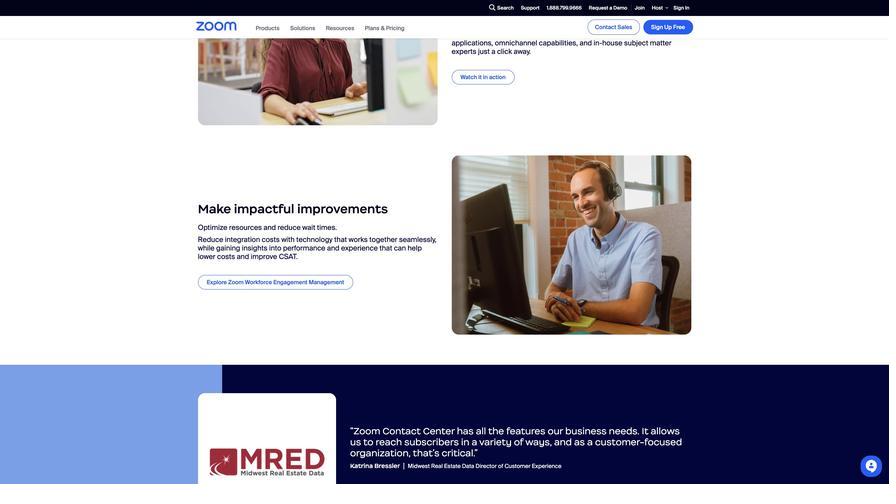Task type: locate. For each thing, give the bounding box(es) containing it.
the left features
[[488, 426, 504, 437]]

0 horizontal spatial with
[[281, 235, 295, 244]]

contact sales
[[595, 23, 632, 31]]

0 vertical spatial to
[[581, 9, 587, 18]]

0 vertical spatial with
[[635, 21, 649, 30]]

customers.
[[647, 9, 683, 18]]

0 horizontal spatial help
[[408, 243, 422, 253]]

tools
[[529, 9, 545, 18]]

as
[[574, 437, 585, 448]]

variety
[[479, 437, 512, 448]]

and left in-
[[580, 38, 592, 47]]

1 horizontal spatial to
[[509, 21, 515, 30]]

seamlessly,
[[399, 235, 437, 244]]

0 horizontal spatial costs
[[217, 252, 235, 261]]

1 vertical spatial of
[[498, 463, 503, 470]]

make impactful improvements image
[[452, 156, 691, 335]]

zoom
[[228, 279, 244, 286]]

applications,
[[452, 38, 493, 47]]

management
[[309, 279, 344, 286]]

allows
[[651, 426, 680, 437]]

easily
[[508, 30, 526, 39]]

None search field
[[463, 2, 487, 14]]

0 vertical spatial business
[[641, 30, 670, 39]]

that left can
[[380, 243, 392, 253]]

plans & pricing
[[365, 24, 405, 32]]

to right need
[[581, 9, 587, 18]]

sign
[[674, 5, 684, 11], [651, 23, 663, 31]]

agents
[[484, 9, 506, 18], [484, 21, 507, 30]]

search image
[[489, 4, 496, 11]]

1 horizontal spatial business
[[641, 30, 670, 39]]

and left as
[[554, 437, 572, 448]]

0 vertical spatial of
[[514, 437, 523, 448]]

in right it
[[483, 73, 488, 81]]

0 vertical spatial sign
[[674, 5, 684, 11]]

costs
[[262, 235, 280, 244], [217, 252, 235, 261]]

business inside give your agents all the tools they need to successfully help customers. empower agents to resolve issues and concerns quickly with an intuitive user experience, easily accessible information, integrated business applications, omnichannel capabilities, and in-house subject matter experts just a click away.
[[641, 30, 670, 39]]

0 horizontal spatial contact
[[383, 426, 421, 437]]

1 horizontal spatial with
[[635, 21, 649, 30]]

0 horizontal spatial business
[[565, 426, 607, 437]]

of right director
[[498, 463, 503, 470]]

up
[[665, 23, 672, 31]]

katrina
[[350, 462, 373, 470]]

a right the "just"
[[492, 47, 496, 56]]

contact sales link
[[588, 19, 640, 35]]

to inside "zoom contact center has all the features our business needs. it allows us to reach subscribers in a variety of ways, and as a customer-focused organization, that's critical."
[[363, 437, 374, 448]]

request a demo
[[589, 5, 628, 11]]

0 vertical spatial agents
[[484, 9, 506, 18]]

search
[[497, 5, 514, 11]]

2 vertical spatial to
[[363, 437, 374, 448]]

midwest
[[408, 463, 430, 470]]

the
[[517, 9, 528, 18], [488, 426, 504, 437]]

costs right lower
[[217, 252, 235, 261]]

host
[[652, 5, 663, 11]]

contact
[[595, 23, 616, 31], [383, 426, 421, 437]]

1 vertical spatial all
[[476, 426, 486, 437]]

1 vertical spatial costs
[[217, 252, 235, 261]]

1 horizontal spatial contact
[[595, 23, 616, 31]]

data
[[462, 463, 474, 470]]

support
[[521, 5, 540, 11]]

workforce
[[245, 279, 272, 286]]

0 vertical spatial help
[[631, 9, 645, 18]]

omnichannel
[[495, 38, 537, 47]]

to
[[581, 9, 587, 18], [509, 21, 515, 30], [363, 437, 374, 448]]

1 vertical spatial in
[[461, 437, 470, 448]]

1 horizontal spatial of
[[514, 437, 523, 448]]

sign left in
[[674, 5, 684, 11]]

host button
[[649, 0, 670, 16]]

0 vertical spatial contact
[[595, 23, 616, 31]]

0 horizontal spatial that
[[334, 235, 347, 244]]

explore zoom workforce engagement management link
[[198, 275, 353, 290]]

solutions button
[[290, 24, 315, 32]]

contact inside "zoom contact center has all the features our business needs. it allows us to reach subscribers in a variety of ways, and as a customer-focused organization, that's critical."
[[383, 426, 421, 437]]

the up resolve
[[517, 9, 528, 18]]

1 horizontal spatial all
[[508, 9, 515, 18]]

that
[[334, 235, 347, 244], [380, 243, 392, 253]]

and down need
[[565, 21, 577, 30]]

products button
[[256, 24, 280, 32]]

0 vertical spatial all
[[508, 9, 515, 18]]

resources button
[[326, 24, 354, 32]]

0 horizontal spatial to
[[363, 437, 374, 448]]

agents right your
[[484, 9, 506, 18]]

1 horizontal spatial help
[[631, 9, 645, 18]]

"zoom
[[350, 426, 380, 437]]

agents down search icon
[[484, 21, 507, 30]]

of left ways,
[[514, 437, 523, 448]]

with inside "optimize resources and reduce wait times. reduce integration costs with technology that works together seamlessly, while gaining insights into performance and experience that can help lower costs and improve csat."
[[281, 235, 295, 244]]

issues
[[542, 21, 563, 30]]

resolve
[[517, 21, 540, 30]]

all
[[508, 9, 515, 18], [476, 426, 486, 437]]

director
[[476, 463, 497, 470]]

1 vertical spatial business
[[565, 426, 607, 437]]

1 vertical spatial with
[[281, 235, 295, 244]]

0 horizontal spatial of
[[498, 463, 503, 470]]

the inside give your agents all the tools they need to successfully help customers. empower agents to resolve issues and concerns quickly with an intuitive user experience, easily accessible information, integrated business applications, omnichannel capabilities, and in-house subject matter experts just a click away.
[[517, 9, 528, 18]]

costs up the improve
[[262, 235, 280, 244]]

1 vertical spatial contact
[[383, 426, 421, 437]]

to left resolve
[[509, 21, 515, 30]]

zoom logo image
[[196, 22, 236, 31]]

0 vertical spatial costs
[[262, 235, 280, 244]]

with down reduce
[[281, 235, 295, 244]]

give
[[452, 9, 466, 18]]

all left support link
[[508, 9, 515, 18]]

0 horizontal spatial sign
[[651, 23, 663, 31]]

1 vertical spatial the
[[488, 426, 504, 437]]

a
[[610, 5, 612, 11], [492, 47, 496, 56], [472, 437, 477, 448], [587, 437, 593, 448]]

help right demo
[[631, 9, 645, 18]]

business
[[641, 30, 670, 39], [565, 426, 607, 437]]

user
[[452, 30, 466, 39]]

1 vertical spatial help
[[408, 243, 422, 253]]

resources
[[229, 223, 262, 232]]

to right 'us'
[[363, 437, 374, 448]]

successfully
[[589, 9, 629, 18]]

help right can
[[408, 243, 422, 253]]

1 vertical spatial sign
[[651, 23, 663, 31]]

contact up organization,
[[383, 426, 421, 437]]

0 vertical spatial the
[[517, 9, 528, 18]]

pricing
[[386, 24, 405, 32]]

in up data
[[461, 437, 470, 448]]

0 horizontal spatial the
[[488, 426, 504, 437]]

sign left up
[[651, 23, 663, 31]]

optimize
[[198, 223, 227, 232]]

1 horizontal spatial the
[[517, 9, 528, 18]]

of
[[514, 437, 523, 448], [498, 463, 503, 470]]

reduce
[[278, 223, 301, 232]]

into
[[269, 243, 281, 253]]

optimize resources and reduce wait times. reduce integration costs with technology that works together seamlessly, while gaining insights into performance and experience that can help lower costs and improve csat.
[[198, 223, 437, 261]]

sign in
[[674, 5, 690, 11]]

our
[[548, 426, 563, 437]]

a left demo
[[610, 5, 612, 11]]

that's
[[413, 448, 440, 459]]

click
[[497, 47, 512, 56]]

midwest real estate data logo image
[[198, 393, 336, 484]]

contact down successfully
[[595, 23, 616, 31]]

performance
[[283, 243, 325, 253]]

1 vertical spatial to
[[509, 21, 515, 30]]

with left an
[[635, 21, 649, 30]]

0 horizontal spatial in
[[461, 437, 470, 448]]

that left works
[[334, 235, 347, 244]]

watch it in action link
[[452, 70, 515, 84]]

sales
[[618, 23, 632, 31]]

0 horizontal spatial all
[[476, 426, 486, 437]]

integration
[[225, 235, 260, 244]]

1 horizontal spatial sign
[[674, 5, 684, 11]]

with inside give your agents all the tools they need to successfully help customers. empower agents to resolve issues and concerns quickly with an intuitive user experience, easily accessible information, integrated business applications, omnichannel capabilities, and in-house subject matter experts just a click away.
[[635, 21, 649, 30]]

gaining
[[216, 243, 240, 253]]

reduce
[[198, 235, 223, 244]]

0 vertical spatial in
[[483, 73, 488, 81]]

all inside give your agents all the tools they need to successfully help customers. empower agents to resolve issues and concerns quickly with an intuitive user experience, easily accessible information, integrated business applications, omnichannel capabilities, and in-house subject matter experts just a click away.
[[508, 9, 515, 18]]

all right has
[[476, 426, 486, 437]]

lower
[[198, 252, 215, 261]]

they
[[547, 9, 561, 18]]

with
[[635, 21, 649, 30], [281, 235, 295, 244]]

an
[[650, 21, 658, 30]]

wait
[[302, 223, 315, 232]]



Task type: vqa. For each thing, say whether or not it's contained in the screenshot.
the left all
yes



Task type: describe. For each thing, give the bounding box(es) containing it.
empower
[[452, 21, 483, 30]]

impactful
[[234, 201, 294, 217]]

integrated
[[606, 30, 639, 39]]

critical."
[[442, 448, 478, 459]]

engagement
[[273, 279, 308, 286]]

business inside "zoom contact center has all the features our business needs. it allows us to reach subscribers in a variety of ways, and as a customer-focused organization, that's critical."
[[565, 426, 607, 437]]

customer
[[505, 463, 531, 470]]

midwest real estate data director of customer experience
[[408, 463, 562, 470]]

concerns
[[579, 21, 610, 30]]

action
[[489, 73, 506, 81]]

help inside "optimize resources and reduce wait times. reduce integration costs with technology that works together seamlessly, while gaining insights into performance and experience that can help lower costs and improve csat."
[[408, 243, 422, 253]]

has
[[457, 426, 474, 437]]

sign up free
[[651, 23, 685, 31]]

while
[[198, 243, 215, 253]]

away.
[[514, 47, 531, 56]]

1 horizontal spatial costs
[[262, 235, 280, 244]]

can
[[394, 243, 406, 253]]

capabilities,
[[539, 38, 578, 47]]

a inside give your agents all the tools they need to successfully help customers. empower agents to resolve issues and concerns quickly with an intuitive user experience, easily accessible information, integrated business applications, omnichannel capabilities, and in-house subject matter experts just a click away.
[[492, 47, 496, 56]]

request
[[589, 5, 608, 11]]

watch
[[461, 73, 477, 81]]

experience
[[341, 243, 378, 253]]

make impactful improvements
[[198, 201, 388, 217]]

a inside request a demo link
[[610, 5, 612, 11]]

real
[[431, 463, 443, 470]]

together
[[369, 235, 398, 244]]

organization,
[[350, 448, 411, 459]]

support link
[[518, 0, 543, 16]]

katrina bressler
[[350, 462, 400, 470]]

csat.
[[279, 252, 298, 261]]

explore zoom workforce engagement management
[[207, 279, 344, 286]]

subject
[[624, 38, 648, 47]]

join
[[635, 5, 645, 11]]

experts
[[452, 47, 477, 56]]

a right as
[[587, 437, 593, 448]]

request a demo link
[[585, 0, 631, 16]]

improvements
[[297, 201, 388, 217]]

customer-
[[595, 437, 645, 448]]

join link
[[631, 0, 649, 16]]

watch it in action
[[461, 73, 506, 81]]

center
[[423, 426, 455, 437]]

help inside give your agents all the tools they need to successfully help customers. empower agents to resolve issues and concerns quickly with an intuitive user experience, easily accessible information, integrated business applications, omnichannel capabilities, and in-house subject matter experts just a click away.
[[631, 9, 645, 18]]

a left variety
[[472, 437, 477, 448]]

in inside "zoom contact center has all the features our business needs. it allows us to reach subscribers in a variety of ways, and as a customer-focused organization, that's critical."
[[461, 437, 470, 448]]

estate
[[444, 463, 461, 470]]

1.888.799.9666 link
[[543, 0, 585, 16]]

subscribers
[[404, 437, 459, 448]]

technology
[[296, 235, 333, 244]]

information,
[[565, 30, 604, 39]]

all inside "zoom contact center has all the features our business needs. it allows us to reach subscribers in a variety of ways, and as a customer-focused organization, that's critical."
[[476, 426, 486, 437]]

1 vertical spatial agents
[[484, 21, 507, 30]]

in
[[685, 5, 690, 11]]

the inside "zoom contact center has all the features our business needs. it allows us to reach subscribers in a variety of ways, and as a customer-focused organization, that's critical."
[[488, 426, 504, 437]]

plans
[[365, 24, 380, 32]]

products
[[256, 24, 280, 32]]

give your agents all the tools they need to successfully help customers. empower agents to resolve issues and concerns quickly with an intuitive user experience, easily accessible information, integrated business applications, omnichannel capabilities, and in-house subject matter experts just a click away.
[[452, 9, 685, 56]]

happy agents, happy customers image
[[198, 0, 438, 125]]

and down impactful
[[264, 223, 276, 232]]

free
[[673, 23, 685, 31]]

search image
[[489, 4, 496, 11]]

just
[[478, 47, 490, 56]]

of inside "zoom contact center has all the features our business needs. it allows us to reach subscribers in a variety of ways, and as a customer-focused organization, that's critical."
[[514, 437, 523, 448]]

it
[[478, 73, 482, 81]]

1.888.799.9666
[[547, 5, 582, 11]]

resources
[[326, 24, 354, 32]]

need
[[563, 9, 579, 18]]

focused
[[645, 437, 682, 448]]

experience
[[532, 463, 562, 470]]

it
[[642, 426, 649, 437]]

1 horizontal spatial in
[[483, 73, 488, 81]]

explore
[[207, 279, 227, 286]]

sign in link
[[670, 0, 693, 16]]

times.
[[317, 223, 337, 232]]

and inside "zoom contact center has all the features our business needs. it allows us to reach subscribers in a variety of ways, and as a customer-focused organization, that's critical."
[[554, 437, 572, 448]]

experience,
[[468, 30, 506, 39]]

2 horizontal spatial to
[[581, 9, 587, 18]]

works
[[349, 235, 368, 244]]

in-
[[594, 38, 602, 47]]

intuitive
[[660, 21, 685, 30]]

"zoom contact center has all the features our business needs. it allows us to reach subscribers in a variety of ways, and as a customer-focused organization, that's critical."
[[350, 426, 682, 459]]

improve
[[251, 252, 277, 261]]

sign for sign in
[[674, 5, 684, 11]]

1 horizontal spatial that
[[380, 243, 392, 253]]

sign up free link
[[643, 20, 693, 34]]

and down times.
[[327, 243, 340, 253]]

demo
[[614, 5, 628, 11]]

and down integration
[[237, 252, 249, 261]]

needs.
[[609, 426, 640, 437]]

sign for sign up free
[[651, 23, 663, 31]]

us
[[350, 437, 361, 448]]

make
[[198, 201, 231, 217]]

quickly
[[611, 21, 634, 30]]

insights
[[242, 243, 268, 253]]

ways,
[[525, 437, 552, 448]]

features
[[506, 426, 546, 437]]



